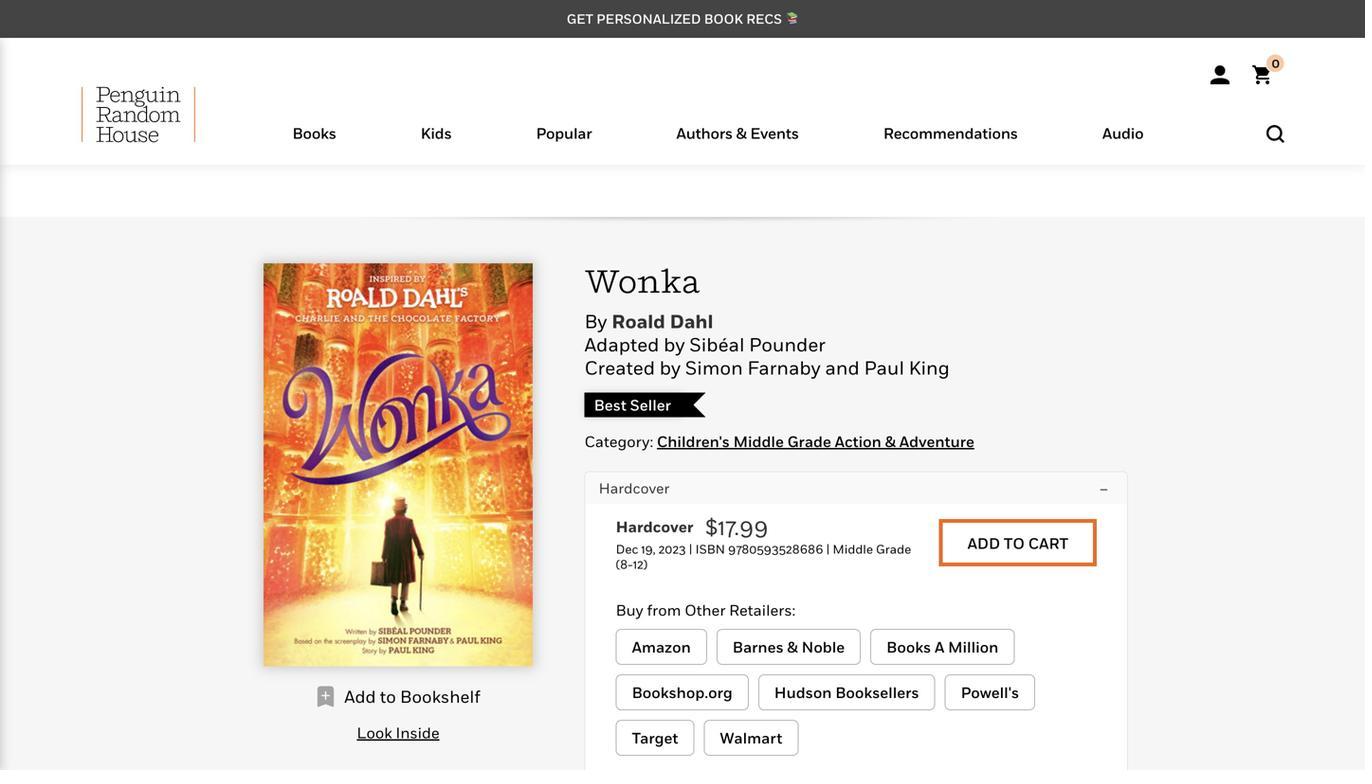 Task type: locate. For each thing, give the bounding box(es) containing it.
category:
[[585, 433, 654, 451]]

personalized
[[597, 11, 701, 27]]

a
[[935, 639, 945, 657]]

0 horizontal spatial books
[[293, 124, 336, 142]]

paul
[[864, 357, 905, 379]]

1 horizontal spatial to
[[1004, 535, 1025, 553]]

recommendations link
[[884, 124, 1018, 165]]

by down dahl
[[664, 333, 685, 356]]

add
[[968, 535, 1001, 553], [344, 687, 376, 707]]

look inside
[[357, 724, 440, 742]]

add left cart at the right of the page
[[968, 535, 1001, 553]]

1 vertical spatial hardcover
[[616, 518, 694, 536]]

books for books a million
[[887, 639, 931, 657]]

& for events
[[736, 124, 747, 142]]

1 vertical spatial middle
[[833, 542, 873, 557]]

1 vertical spatial to
[[380, 687, 396, 707]]

wonka by roald dahl image
[[264, 264, 533, 667]]

📚
[[785, 11, 799, 27]]

recommendations button
[[841, 119, 1060, 165]]

& left events
[[736, 124, 747, 142]]

grade
[[788, 433, 831, 451], [876, 542, 911, 557]]

roald dahl link
[[612, 310, 713, 333]]

bookshelf
[[400, 687, 480, 707]]

add to cart button
[[939, 520, 1097, 567]]

king
[[909, 357, 950, 379]]

amazon
[[632, 639, 691, 657]]

add for add to cart
[[968, 535, 1001, 553]]

& left noble
[[787, 639, 798, 657]]

books inside dropdown button
[[293, 124, 336, 142]]

add for add to bookshelf
[[344, 687, 376, 707]]

1 vertical spatial books
[[887, 639, 931, 657]]

dec 19, 2023 | isbn 9780593528686 | middle grade (8-12)
[[616, 542, 911, 572]]

hardcover
[[599, 480, 670, 497], [616, 518, 694, 536]]

pounder
[[749, 333, 826, 356]]

and
[[825, 357, 860, 379]]

(8-
[[616, 558, 633, 572]]

1 | from the left
[[689, 542, 693, 557]]

0 vertical spatial grade
[[788, 433, 831, 451]]

0 vertical spatial add
[[968, 535, 1001, 553]]

inside
[[396, 724, 440, 742]]

0 vertical spatial middle
[[734, 433, 784, 451]]

0 vertical spatial to
[[1004, 535, 1025, 553]]

1 vertical spatial grade
[[876, 542, 911, 557]]

walmart link
[[704, 721, 799, 757]]

1 horizontal spatial &
[[787, 639, 798, 657]]

authors
[[677, 124, 733, 142]]

add up look
[[344, 687, 376, 707]]

1 vertical spatial &
[[885, 433, 896, 451]]

recommendations
[[884, 124, 1018, 142]]

add inside 'button'
[[968, 535, 1001, 553]]

books a million link
[[871, 630, 1015, 666]]

9780593528686
[[728, 542, 823, 557]]

barnes & noble link
[[717, 630, 861, 666]]

adapted
[[585, 333, 659, 356]]

2023
[[659, 542, 686, 557]]

0 horizontal spatial add
[[344, 687, 376, 707]]

dahl
[[670, 310, 713, 333]]

middle right 9780593528686
[[833, 542, 873, 557]]

popular
[[536, 124, 592, 142]]

noble
[[802, 639, 845, 657]]

0 horizontal spatial to
[[380, 687, 396, 707]]

by up seller
[[660, 357, 681, 379]]

2 vertical spatial &
[[787, 639, 798, 657]]

by
[[585, 310, 607, 333]]

| right 9780593528686
[[826, 542, 830, 557]]

amazon link
[[616, 630, 707, 666]]

middle right "children's" on the bottom of the page
[[734, 433, 784, 451]]

best
[[594, 396, 627, 414]]

0 horizontal spatial middle
[[734, 433, 784, 451]]

audio
[[1103, 124, 1144, 142]]

to left cart at the right of the page
[[1004, 535, 1025, 553]]

book
[[704, 11, 743, 27]]

0 vertical spatial hardcover
[[599, 480, 670, 497]]

books
[[293, 124, 336, 142], [887, 639, 931, 657]]

0 horizontal spatial |
[[689, 542, 693, 557]]

middle inside the 'dec 19, 2023 | isbn 9780593528686 | middle grade (8-12)'
[[833, 542, 873, 557]]

&
[[736, 124, 747, 142], [885, 433, 896, 451], [787, 639, 798, 657]]

middle
[[734, 433, 784, 451], [833, 542, 873, 557]]

audio button
[[1060, 119, 1186, 165]]

1 horizontal spatial |
[[826, 542, 830, 557]]

|
[[689, 542, 693, 557], [826, 542, 830, 557]]

get
[[567, 11, 593, 27]]

hardcover down category:
[[599, 480, 670, 497]]

penguin random house image
[[82, 86, 195, 143]]

1 horizontal spatial books
[[887, 639, 931, 657]]

to
[[1004, 535, 1025, 553], [380, 687, 396, 707]]

grade inside the 'dec 19, 2023 | isbn 9780593528686 | middle grade (8-12)'
[[876, 542, 911, 557]]

hardcover link
[[616, 518, 705, 542]]

0 horizontal spatial &
[[736, 124, 747, 142]]

look inside link
[[357, 724, 440, 742]]

look
[[357, 724, 392, 742]]

& right action
[[885, 433, 896, 451]]

by
[[664, 333, 685, 356], [660, 357, 681, 379]]

search image
[[1267, 125, 1285, 143]]

1 horizontal spatial grade
[[876, 542, 911, 557]]

to inside 'button'
[[1004, 535, 1025, 553]]

| right 2023
[[689, 542, 693, 557]]

1 horizontal spatial add
[[968, 535, 1001, 553]]

1 vertical spatial add
[[344, 687, 376, 707]]

0 vertical spatial &
[[736, 124, 747, 142]]

target link
[[616, 721, 695, 757]]

by roald dahl adapted by sibéal pounder created by simon farnaby and paul king
[[585, 310, 950, 379]]

1 horizontal spatial middle
[[833, 542, 873, 557]]

audio link
[[1103, 124, 1144, 165]]

0 vertical spatial books
[[293, 124, 336, 142]]

hardcover up 19,
[[616, 518, 694, 536]]

isbn
[[696, 542, 725, 557]]

& inside dropdown button
[[736, 124, 747, 142]]

to up look inside
[[380, 687, 396, 707]]

roald
[[612, 310, 665, 333]]

add to cart
[[968, 535, 1069, 553]]

kids link
[[421, 124, 452, 165]]



Task type: describe. For each thing, give the bounding box(es) containing it.
category: children's middle grade action & adventure
[[585, 433, 975, 451]]

adventure
[[900, 433, 975, 451]]

booksellers
[[836, 684, 919, 702]]

–
[[1100, 480, 1108, 497]]

best seller
[[594, 396, 671, 414]]

target
[[632, 730, 678, 748]]

hudson booksellers link
[[758, 675, 936, 711]]

0 horizontal spatial grade
[[788, 433, 831, 451]]

children's
[[657, 433, 730, 451]]

to for bookshelf
[[380, 687, 396, 707]]

authors & events
[[677, 124, 799, 142]]

books a million
[[887, 639, 999, 657]]

children's middle grade action & adventure link
[[657, 433, 975, 452]]

kids
[[421, 124, 452, 142]]

12)
[[633, 558, 648, 572]]

authors & events link
[[677, 124, 799, 165]]

hudson
[[774, 684, 832, 702]]

million
[[948, 639, 999, 657]]

powell's
[[961, 684, 1019, 702]]

add to bookshelf
[[344, 687, 480, 707]]

created
[[585, 357, 655, 379]]

19,
[[641, 542, 656, 557]]

popular button
[[494, 119, 634, 165]]

retailers:
[[729, 602, 796, 620]]

action
[[835, 433, 882, 451]]

walmart
[[720, 730, 783, 748]]

books button
[[250, 119, 379, 165]]

powell's link
[[945, 675, 1036, 711]]

simon
[[685, 357, 743, 379]]

events
[[750, 124, 799, 142]]

2 horizontal spatial &
[[885, 433, 896, 451]]

hudson booksellers
[[774, 684, 919, 702]]

farnaby
[[748, 357, 821, 379]]

to for cart
[[1004, 535, 1025, 553]]

bookshop.org link
[[616, 675, 749, 711]]

seller
[[630, 396, 671, 414]]

authors & events button
[[634, 119, 841, 165]]

sibéal
[[690, 333, 745, 356]]

other
[[685, 602, 726, 620]]

from
[[647, 602, 681, 620]]

barnes
[[733, 639, 784, 657]]

2 | from the left
[[826, 542, 830, 557]]

cart
[[1029, 535, 1069, 553]]

& for noble
[[787, 639, 798, 657]]

books for books
[[293, 124, 336, 142]]

get personalized book recs 📚 link
[[567, 11, 799, 27]]

sign in image
[[1211, 65, 1230, 84]]

shopping cart image
[[1253, 54, 1285, 84]]

dec
[[616, 542, 639, 557]]

get personalized book recs 📚
[[567, 11, 799, 27]]

bookshop.org
[[632, 684, 733, 702]]

buy from other retailers:
[[616, 602, 796, 620]]

wonka
[[585, 262, 701, 300]]

books link
[[293, 124, 336, 165]]

main navigation element
[[35, 86, 1330, 165]]

$17.99
[[705, 513, 769, 541]]

kids button
[[379, 119, 494, 165]]

buy
[[616, 602, 644, 620]]

barnes & noble
[[733, 639, 845, 657]]

recs
[[746, 11, 782, 27]]



Task type: vqa. For each thing, say whether or not it's contained in the screenshot.
"Authors"
yes



